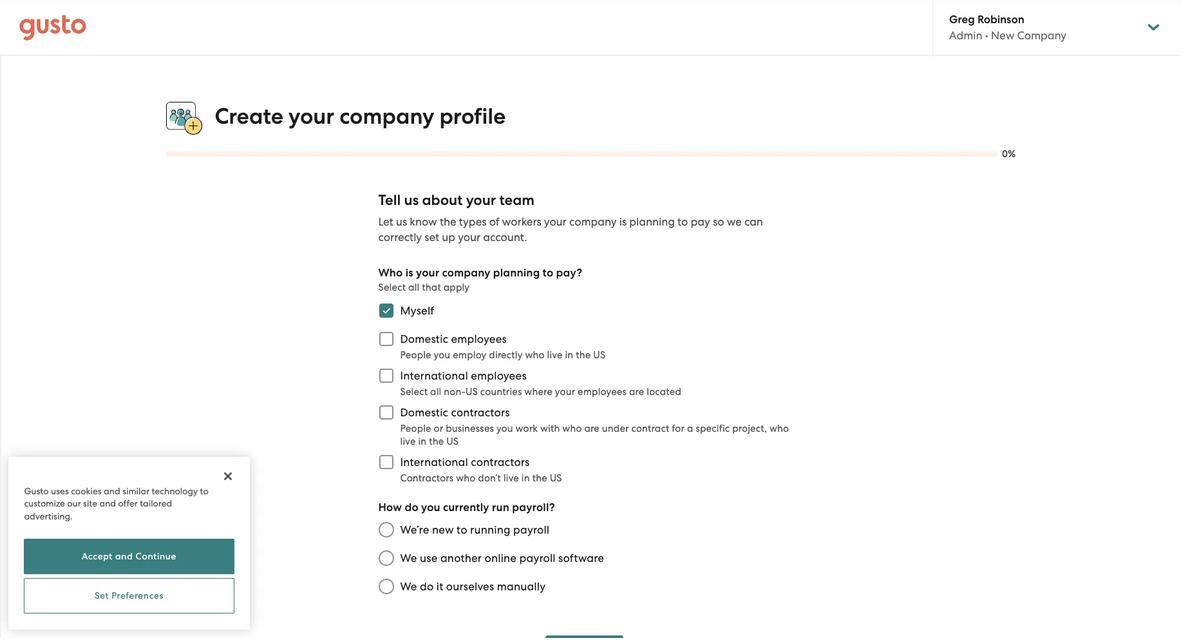 Task type: describe. For each thing, give the bounding box(es) containing it.
do for how
[[405, 501, 419, 514]]

do for we
[[420, 580, 434, 593]]

company
[[1018, 29, 1067, 42]]

2 vertical spatial you
[[422, 501, 441, 514]]

site
[[83, 498, 97, 508]]

your right "create"
[[289, 103, 335, 129]]

advertising.
[[24, 511, 73, 521]]

myself
[[401, 304, 435, 317]]

who right project,
[[770, 423, 790, 435]]

domestic for domestic contractors
[[401, 406, 449, 419]]

to right "new"
[[457, 523, 468, 536]]

that
[[422, 282, 441, 293]]

all inside who is your company planning to pay? select all that apply
[[409, 282, 420, 293]]

international for international contractors
[[401, 456, 468, 469]]

is inside tell us about your team let us know the types of workers your company is planning to pay so we can correctly set up your account.
[[620, 215, 627, 228]]

know
[[410, 215, 437, 228]]

0 vertical spatial company
[[340, 103, 435, 129]]

our
[[67, 498, 81, 508]]

to inside tell us about your team let us know the types of workers your company is planning to pay so we can correctly set up your account.
[[678, 215, 689, 228]]

create your company profile
[[215, 103, 506, 129]]

technology
[[152, 486, 198, 496]]

domestic contractors
[[401, 406, 510, 419]]

new
[[432, 523, 454, 536]]

ourselves
[[446, 580, 495, 593]]

company inside tell us about your team let us know the types of workers your company is planning to pay so we can correctly set up your account.
[[570, 215, 617, 228]]

can
[[745, 215, 764, 228]]

profile
[[440, 103, 506, 129]]

customize
[[24, 498, 65, 508]]

another
[[441, 552, 482, 565]]

employ
[[453, 349, 487, 361]]

about
[[422, 192, 463, 209]]

how do you currently run payroll?
[[379, 501, 555, 514]]

1 horizontal spatial all
[[431, 386, 442, 398]]

the inside tell us about your team let us know the types of workers your company is planning to pay so we can correctly set up your account.
[[440, 215, 457, 228]]

planning inside who is your company planning to pay? select all that apply
[[494, 266, 540, 280]]

apply
[[444, 282, 470, 293]]

similar
[[123, 486, 150, 496]]

payroll for running
[[514, 523, 550, 536]]

live inside people or businesses you work with who are under contract for a specific project, who live in the us
[[401, 436, 416, 447]]

of
[[490, 215, 500, 228]]

who is your company planning to pay? select all that apply
[[379, 266, 583, 293]]

2 vertical spatial in
[[522, 473, 530, 484]]

we use another online payroll software
[[401, 552, 605, 565]]

•
[[986, 29, 989, 42]]

account.
[[484, 231, 528, 244]]

planning inside tell us about your team let us know the types of workers your company is planning to pay so we can correctly set up your account.
[[630, 215, 675, 228]]

we
[[727, 215, 742, 228]]

international employees
[[401, 369, 527, 382]]

contractors for domestic contractors
[[451, 406, 510, 419]]

payroll?
[[513, 501, 555, 514]]

non-
[[444, 386, 466, 398]]

employees for international employees
[[471, 369, 527, 382]]

pay?
[[557, 266, 583, 280]]

you inside people or businesses you work with who are under contract for a specific project, who live in the us
[[497, 423, 513, 435]]

greg robinson admin • new company
[[950, 13, 1067, 42]]

team
[[500, 192, 535, 209]]

new
[[992, 29, 1015, 42]]

directly
[[489, 349, 523, 361]]

Domestic employees checkbox
[[372, 325, 401, 353]]

select inside who is your company planning to pay? select all that apply
[[379, 282, 406, 293]]

your right workers
[[544, 215, 567, 228]]

in inside people or businesses you work with who are under contract for a specific project, who live in the us
[[419, 436, 427, 447]]

tell
[[379, 192, 401, 209]]

International contractors checkbox
[[372, 448, 401, 476]]

project,
[[733, 423, 768, 435]]

don't
[[478, 473, 501, 484]]

correctly
[[379, 231, 422, 244]]

running
[[471, 523, 511, 536]]

1 vertical spatial and
[[100, 498, 116, 508]]

people or businesses you work with who are under contract for a specific project, who live in the us
[[401, 423, 790, 447]]

employees for domestic employees
[[451, 333, 507, 346]]

or
[[434, 423, 444, 435]]

currently
[[443, 501, 490, 514]]

domestic employees
[[401, 333, 507, 346]]

us inside people or businesses you work with who are under contract for a specific project, who live in the us
[[447, 436, 459, 447]]

it
[[437, 580, 444, 593]]

admin
[[950, 29, 983, 42]]

we for we use another online payroll software
[[401, 552, 417, 565]]

We're new to running payroll radio
[[372, 516, 401, 544]]

a
[[688, 423, 694, 435]]

workers
[[503, 215, 542, 228]]



Task type: vqa. For each thing, say whether or not it's contained in the screenshot.
left per
no



Task type: locate. For each thing, give the bounding box(es) containing it.
you down domestic employees
[[434, 349, 451, 361]]

employees
[[451, 333, 507, 346], [471, 369, 527, 382], [578, 386, 627, 398]]

and right accept
[[115, 551, 133, 562]]

people for domestic contractors
[[401, 423, 432, 435]]

the
[[440, 215, 457, 228], [576, 349, 591, 361], [429, 436, 444, 447], [533, 473, 548, 484]]

to inside gusto uses cookies and similar technology to customize our site and offer tailored advertising.
[[200, 486, 209, 496]]

select up domestic contractors checkbox
[[401, 386, 428, 398]]

1 vertical spatial payroll
[[520, 552, 556, 565]]

0 vertical spatial do
[[405, 501, 419, 514]]

1 horizontal spatial planning
[[630, 215, 675, 228]]

2 we from the top
[[401, 580, 417, 593]]

1 domestic from the top
[[401, 333, 449, 346]]

2 people from the top
[[401, 423, 432, 435]]

employees up employ
[[451, 333, 507, 346]]

We use another online payroll software radio
[[372, 544, 401, 572]]

us
[[594, 349, 606, 361], [466, 386, 478, 398], [447, 436, 459, 447], [550, 473, 562, 484]]

us right tell
[[404, 192, 419, 209]]

is inside who is your company planning to pay? select all that apply
[[406, 266, 414, 280]]

you up "new"
[[422, 501, 441, 514]]

international contractors
[[401, 456, 530, 469]]

domestic up or
[[401, 406, 449, 419]]

1 vertical spatial domestic
[[401, 406, 449, 419]]

under
[[602, 423, 629, 435]]

0%
[[1003, 148, 1017, 160]]

who right directly
[[526, 349, 545, 361]]

live right don't
[[504, 473, 519, 484]]

We do it ourselves manually radio
[[372, 572, 401, 601]]

2 international from the top
[[401, 456, 468, 469]]

in up contractors
[[419, 436, 427, 447]]

robinson
[[978, 13, 1025, 26]]

2 vertical spatial and
[[115, 551, 133, 562]]

set preferences
[[95, 591, 164, 601]]

domestic down myself
[[401, 333, 449, 346]]

International employees checkbox
[[372, 362, 401, 390]]

accept
[[82, 551, 113, 562]]

in
[[566, 349, 574, 361], [419, 436, 427, 447], [522, 473, 530, 484]]

we're
[[401, 523, 430, 536]]

employees up under
[[578, 386, 627, 398]]

who
[[526, 349, 545, 361], [563, 423, 582, 435], [770, 423, 790, 435], [456, 473, 476, 484]]

0 vertical spatial domestic
[[401, 333, 449, 346]]

tailored
[[140, 498, 172, 508]]

the inside people or businesses you work with who are under contract for a specific project, who live in the us
[[429, 436, 444, 447]]

are inside people or businesses you work with who are under contract for a specific project, who live in the us
[[585, 423, 600, 435]]

set
[[425, 231, 440, 244]]

your up that
[[416, 266, 440, 280]]

planning
[[630, 215, 675, 228], [494, 266, 540, 280]]

let
[[379, 215, 394, 228]]

2 horizontal spatial live
[[548, 349, 563, 361]]

all left that
[[409, 282, 420, 293]]

contractors for international contractors
[[471, 456, 530, 469]]

0 vertical spatial in
[[566, 349, 574, 361]]

1 vertical spatial people
[[401, 423, 432, 435]]

0 horizontal spatial is
[[406, 266, 414, 280]]

0 vertical spatial contractors
[[451, 406, 510, 419]]

planning down 'account.'
[[494, 266, 540, 280]]

payroll
[[514, 523, 550, 536], [520, 552, 556, 565]]

set preferences button
[[24, 578, 234, 614]]

1 horizontal spatial company
[[442, 266, 491, 280]]

manually
[[497, 580, 546, 593]]

planning left "pay"
[[630, 215, 675, 228]]

company
[[340, 103, 435, 129], [570, 215, 617, 228], [442, 266, 491, 280]]

in up payroll?
[[522, 473, 530, 484]]

1 vertical spatial we
[[401, 580, 417, 593]]

2 vertical spatial employees
[[578, 386, 627, 398]]

and up offer
[[104, 486, 120, 496]]

we for we do it ourselves manually
[[401, 580, 417, 593]]

domestic for domestic employees
[[401, 333, 449, 346]]

Domestic contractors checkbox
[[372, 398, 401, 427]]

us up correctly
[[396, 215, 407, 228]]

0 vertical spatial international
[[401, 369, 468, 382]]

the up the up
[[440, 215, 457, 228]]

work
[[516, 423, 538, 435]]

Myself checkbox
[[372, 297, 401, 325]]

you
[[434, 349, 451, 361], [497, 423, 513, 435], [422, 501, 441, 514]]

types
[[459, 215, 487, 228]]

to left pay?
[[543, 266, 554, 280]]

do left it
[[420, 580, 434, 593]]

1 vertical spatial employees
[[471, 369, 527, 382]]

0 vertical spatial employees
[[451, 333, 507, 346]]

1 vertical spatial company
[[570, 215, 617, 228]]

1 vertical spatial in
[[419, 436, 427, 447]]

your inside who is your company planning to pay? select all that apply
[[416, 266, 440, 280]]

contract
[[632, 423, 670, 435]]

do right how
[[405, 501, 419, 514]]

gusto
[[24, 486, 49, 496]]

how
[[379, 501, 402, 514]]

your right where
[[555, 386, 576, 398]]

who right 'with'
[[563, 423, 582, 435]]

is
[[620, 215, 627, 228], [406, 266, 414, 280]]

0 vertical spatial payroll
[[514, 523, 550, 536]]

international for international employees
[[401, 369, 468, 382]]

you left work
[[497, 423, 513, 435]]

people
[[401, 349, 432, 361], [401, 423, 432, 435]]

to inside who is your company planning to pay? select all that apply
[[543, 266, 554, 280]]

people up 'international employees' checkbox
[[401, 349, 432, 361]]

accept and continue
[[82, 551, 177, 562]]

your
[[289, 103, 335, 129], [466, 192, 496, 209], [544, 215, 567, 228], [458, 231, 481, 244], [416, 266, 440, 280], [555, 386, 576, 398]]

are left under
[[585, 423, 600, 435]]

preferences
[[112, 591, 164, 601]]

1 horizontal spatial is
[[620, 215, 627, 228]]

2 domestic from the top
[[401, 406, 449, 419]]

and right site
[[100, 498, 116, 508]]

contractors
[[401, 473, 454, 484]]

company inside who is your company planning to pay? select all that apply
[[442, 266, 491, 280]]

payroll down payroll?
[[514, 523, 550, 536]]

contractors who don't live in the us
[[401, 473, 562, 484]]

1 people from the top
[[401, 349, 432, 361]]

for
[[672, 423, 685, 435]]

1 vertical spatial you
[[497, 423, 513, 435]]

who
[[379, 266, 403, 280]]

uses
[[51, 486, 69, 496]]

contractors up don't
[[471, 456, 530, 469]]

online
[[485, 552, 517, 565]]

live up select all non-us countries where your employees are located
[[548, 349, 563, 361]]

to right technology
[[200, 486, 209, 496]]

0 horizontal spatial planning
[[494, 266, 540, 280]]

0 horizontal spatial live
[[401, 436, 416, 447]]

contractors up businesses
[[451, 406, 510, 419]]

use
[[420, 552, 438, 565]]

1 vertical spatial planning
[[494, 266, 540, 280]]

we left use on the bottom left of page
[[401, 552, 417, 565]]

continue
[[136, 551, 177, 562]]

1 vertical spatial do
[[420, 580, 434, 593]]

1 vertical spatial all
[[431, 386, 442, 398]]

1 horizontal spatial are
[[630, 386, 645, 398]]

located
[[647, 386, 682, 398]]

up
[[442, 231, 456, 244]]

your down the types at the top of the page
[[458, 231, 481, 244]]

0 horizontal spatial company
[[340, 103, 435, 129]]

accept and continue button
[[24, 539, 234, 574]]

do
[[405, 501, 419, 514], [420, 580, 434, 593]]

0 vertical spatial live
[[548, 349, 563, 361]]

and inside button
[[115, 551, 133, 562]]

0 horizontal spatial are
[[585, 423, 600, 435]]

1 vertical spatial us
[[396, 215, 407, 228]]

select down who
[[379, 282, 406, 293]]

all left non-
[[431, 386, 442, 398]]

payroll for online
[[520, 552, 556, 565]]

software
[[559, 552, 605, 565]]

people you employ directly who live in the us
[[401, 349, 606, 361]]

2 horizontal spatial in
[[566, 349, 574, 361]]

1 horizontal spatial in
[[522, 473, 530, 484]]

people inside people or businesses you work with who are under contract for a specific project, who live in the us
[[401, 423, 432, 435]]

and
[[104, 486, 120, 496], [100, 498, 116, 508], [115, 551, 133, 562]]

international
[[401, 369, 468, 382], [401, 456, 468, 469]]

with
[[541, 423, 560, 435]]

so
[[713, 215, 725, 228]]

live up international contractors option
[[401, 436, 416, 447]]

0 vertical spatial people
[[401, 349, 432, 361]]

us
[[404, 192, 419, 209], [396, 215, 407, 228]]

0 vertical spatial is
[[620, 215, 627, 228]]

countries
[[481, 386, 522, 398]]

pay
[[691, 215, 711, 228]]

1 vertical spatial international
[[401, 456, 468, 469]]

1 horizontal spatial live
[[504, 473, 519, 484]]

0 vertical spatial us
[[404, 192, 419, 209]]

people for domestic employees
[[401, 349, 432, 361]]

0 horizontal spatial in
[[419, 436, 427, 447]]

the up payroll?
[[533, 473, 548, 484]]

0 vertical spatial and
[[104, 486, 120, 496]]

people left or
[[401, 423, 432, 435]]

cookies
[[71, 486, 102, 496]]

payroll up manually
[[520, 552, 556, 565]]

employees up 'countries'
[[471, 369, 527, 382]]

the up select all non-us countries where your employees are located
[[576, 349, 591, 361]]

businesses
[[446, 423, 494, 435]]

who down international contractors
[[456, 473, 476, 484]]

international up non-
[[401, 369, 468, 382]]

0 vertical spatial all
[[409, 282, 420, 293]]

1 we from the top
[[401, 552, 417, 565]]

in up select all non-us countries where your employees are located
[[566, 349, 574, 361]]

home image
[[19, 15, 86, 40]]

contractors
[[451, 406, 510, 419], [471, 456, 530, 469]]

0 vertical spatial are
[[630, 386, 645, 398]]

select
[[379, 282, 406, 293], [401, 386, 428, 398]]

0 vertical spatial planning
[[630, 215, 675, 228]]

we left it
[[401, 580, 417, 593]]

we do it ourselves manually
[[401, 580, 546, 593]]

where
[[525, 386, 553, 398]]

are left located
[[630, 386, 645, 398]]

are
[[630, 386, 645, 398], [585, 423, 600, 435]]

0 vertical spatial we
[[401, 552, 417, 565]]

0 vertical spatial select
[[379, 282, 406, 293]]

2 vertical spatial live
[[504, 473, 519, 484]]

tell us about your team let us know the types of workers your company is planning to pay so we can correctly set up your account.
[[379, 192, 764, 244]]

0 horizontal spatial all
[[409, 282, 420, 293]]

the down or
[[429, 436, 444, 447]]

0 vertical spatial you
[[434, 349, 451, 361]]

select all non-us countries where your employees are located
[[401, 386, 682, 398]]

1 vertical spatial live
[[401, 436, 416, 447]]

1 vertical spatial is
[[406, 266, 414, 280]]

create
[[215, 103, 284, 129]]

gusto uses cookies and similar technology to customize our site and offer tailored advertising.
[[24, 486, 209, 521]]

domestic
[[401, 333, 449, 346], [401, 406, 449, 419]]

1 vertical spatial are
[[585, 423, 600, 435]]

specific
[[696, 423, 730, 435]]

1 vertical spatial contractors
[[471, 456, 530, 469]]

0 horizontal spatial do
[[405, 501, 419, 514]]

2 vertical spatial company
[[442, 266, 491, 280]]

set
[[95, 591, 109, 601]]

all
[[409, 282, 420, 293], [431, 386, 442, 398]]

1 international from the top
[[401, 369, 468, 382]]

1 horizontal spatial do
[[420, 580, 434, 593]]

run
[[492, 501, 510, 514]]

2 horizontal spatial company
[[570, 215, 617, 228]]

we're new to running payroll
[[401, 523, 550, 536]]

offer
[[118, 498, 138, 508]]

international up contractors
[[401, 456, 468, 469]]

greg
[[950, 13, 976, 26]]

your up the types at the top of the page
[[466, 192, 496, 209]]

to left "pay"
[[678, 215, 689, 228]]

1 vertical spatial select
[[401, 386, 428, 398]]



